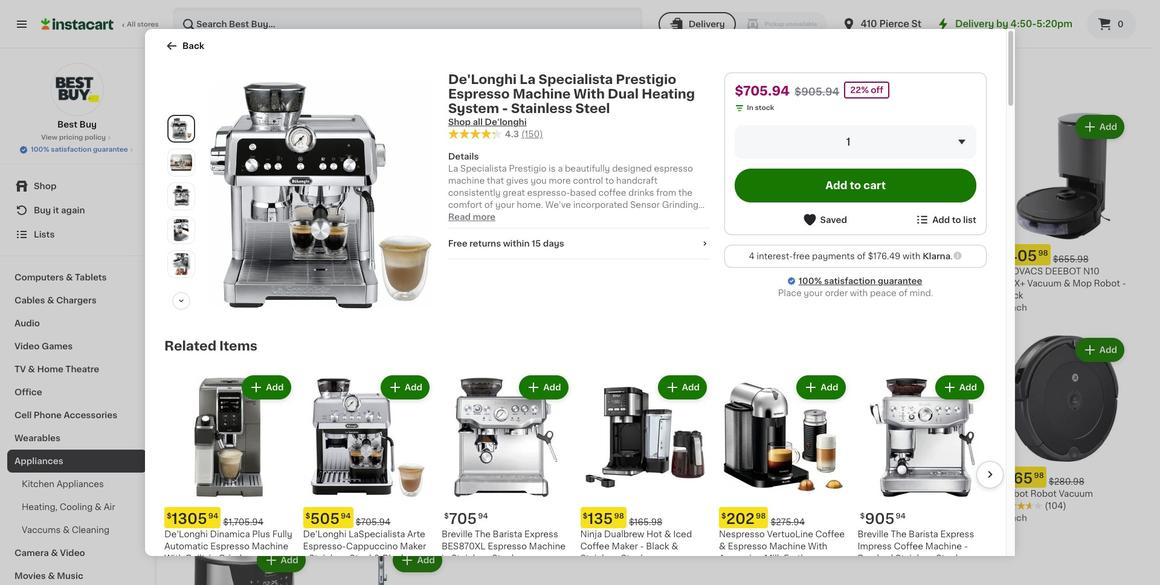 Task type: vqa. For each thing, say whether or not it's contained in the screenshot.
top Floor
yes



Task type: describe. For each thing, give the bounding box(es) containing it.
gen5
[[621, 490, 644, 498]]

$ 505 94 for $505.94 original price: $705.94 element to the top
[[867, 249, 912, 263]]

165
[[1008, 472, 1033, 486]]

135
[[588, 512, 613, 526]]

detect for -
[[501, 490, 531, 498]]

machine inside nespresso vertuoline coffee & espresso machine with aeroccino milk frother
[[770, 542, 806, 550]]

steel inside "breville the barista express impress coffee machine - brushed stainless steel"
[[937, 554, 958, 563]]

espresso inside nespresso vertuoline coffee & espresso machine with aeroccino milk frother
[[728, 542, 768, 550]]

1 vertical spatial (150)
[[363, 303, 384, 312]]

2 horizontal spatial maker
[[961, 279, 987, 288]]

1 vertical spatial of
[[899, 289, 908, 298]]

machine inside de'longhi la specialista prestigio espresso machine with dual heating system - stainless steel
[[399, 279, 436, 288]]

98 for 135
[[615, 512, 624, 520]]

black inside vitamix 64 ounce black stainless ascent 3500 series blender
[[805, 267, 828, 275]]

coffee inside nespresso vertuoline coffee & espresso machine with aeroccino milk frother
[[816, 530, 845, 538]]

- inside ecovacs deebot n10 max+ vacuum & mop robot - black
[[986, 8, 990, 17]]

100% inside 100% satisfaction guarantee link
[[799, 277, 823, 286]]

iced
[[674, 530, 692, 538]]

& inside ecovacs deebot n10 max+ vacuum & mop robot - black
[[928, 8, 935, 17]]

stainless inside "breville the barista express impress coffee machine - brushed stainless steel"
[[896, 554, 935, 563]]

- inside de'longhi la specialista prestigio espresso machine with dual heating system - stainless steel shop all de'longhi
[[502, 102, 508, 115]]

product group containing 19
[[181, 112, 308, 289]]

delivery by 4:50-5:20pm link
[[937, 17, 1073, 31]]

$705.94 up in stock
[[735, 85, 790, 97]]

$ inside $ 355 98
[[730, 472, 735, 480]]

$405.98 original price: $655.98 element
[[1001, 244, 1128, 265]]

robot inside ecovacs robotics cube pro robot vacuum & mop with scrubbing mop, mop lifting, auto-cleaning station, mapping, and obstacle avoidance - grey
[[591, 8, 617, 17]]

buy it again link
[[7, 198, 147, 222]]

stainless inside the breville the barista express bes870xl espresso machine in stainless steel
[[452, 554, 490, 563]]

1 vertical spatial (22)
[[636, 514, 653, 523]]

item carousel region
[[164, 368, 1004, 585]]

with inside tineco floor one s6 extreme pro 3 in 1 mop, vacuum & self cleaning smart floor washer with iloop smart sensor - black
[[728, 32, 747, 41]]

vacuum inside ecovacs robotics cube pro robot vacuum & mop with scrubbing mop, mop lifting, auto-cleaning station, mapping, and obstacle avoidance - grey
[[619, 8, 654, 17]]

with for nespresso vertuoline coffee & espresso machine with aeroccino milk frother
[[808, 542, 828, 550]]

espresso inside de'longhi vertuo lattissima espresso machine - black black
[[864, 502, 903, 511]]

1 vertical spatial satisfaction
[[825, 277, 876, 286]]

$ inside $ 905 94
[[861, 512, 865, 520]]

504
[[462, 249, 492, 263]]

with inside $ 1305 94 $1,705.94 de'longhi dinamica plus fully automatic espresso machine with built-in grinder - titanium
[[164, 554, 184, 563]]

robotics
[[636, 0, 674, 5]]

series inside vitamix a2500 ascent series blender in black
[[414, 490, 441, 498]]

add to cart
[[826, 181, 886, 190]]

1 vertical spatial smart
[[775, 32, 801, 41]]

$ 505 94 for $505.94 original price: $705.94 element in item carousel region
[[306, 512, 351, 526]]

24
[[902, 472, 912, 480]]

roomba inside "irobot roomba combo j5+ self-emptying robot vacuum & mop - graphite"
[[485, 0, 521, 5]]

cables & chargers
[[15, 296, 97, 305]]

insignia inside button
[[181, 0, 214, 5]]

1 horizontal spatial (150)
[[522, 130, 543, 139]]

computers & tablets link
[[7, 266, 147, 289]]

mop inside irobot roomba combo i5+ self-emptying robot vacuum & mop - woven neutral 1 each
[[737, 514, 756, 523]]

4
[[749, 252, 755, 261]]

obstacle
[[651, 44, 690, 53]]

cappuccino for $505.94 original price: $705.94 element to the top
[[907, 279, 959, 288]]

- inside "irobot roomba combo j5+ self-emptying robot vacuum & mop - graphite"
[[485, 20, 489, 29]]

mapping,
[[591, 44, 631, 53]]

max+ for ecovacs deebot n10 max+ vacuum & mop robot - black
[[864, 8, 889, 17]]

vacuum inside tineco floor one s6 extreme pro 3 in 1 mop, vacuum & self cleaning smart floor washer with iloop smart sensor - black
[[791, 8, 825, 17]]

stainless inside de'longhi la specialista prestigio espresso machine with dual heating system - stainless steel shop all de'longhi
[[511, 102, 573, 115]]

the for 905
[[891, 530, 907, 538]]

$ inside "$ 19 99"
[[184, 249, 189, 257]]

1 vertical spatial guarantee
[[878, 277, 923, 286]]

de'longhi inside de'longhi la specialista prestigio espresso machine with dual heating system - stainless steel shop all de'longhi
[[448, 73, 517, 86]]

de'longhi la specialista prestigio espresso machine with dual heating system - stainless steel shop all de'longhi
[[448, 73, 695, 126]]

705 inside item carousel region
[[449, 512, 477, 526]]

steel inside de'longhi la specialista prestigio espresso machine with dual heating system - stainless steel
[[359, 303, 380, 312]]

dual for de'longhi la specialista prestigio espresso machine with dual heating system - stainless steel
[[339, 291, 359, 300]]

service type group
[[659, 12, 827, 36]]

irobot robot vacuum
[[1001, 490, 1094, 498]]

all
[[473, 118, 483, 126]]

de'longhi right fully
[[303, 530, 347, 538]]

neutral
[[795, 514, 826, 523]]

within
[[503, 239, 530, 248]]

irobot for irobot roomba combo j5 robot vacuum & mop 1 each
[[181, 490, 210, 498]]

espresso- for $505.94 original price: $705.94 element to the top
[[864, 279, 907, 288]]

enlarge coffee & espresso machines de'longhi la specialista prestigio espresso machine with dual heating system - stainless steel hero (opens in a new tab) image
[[170, 118, 192, 139]]

$165.98
[[629, 518, 663, 526]]

cell phone accessories link
[[7, 404, 147, 427]]

$705.94 for $505.94 original price: $705.94 element in item carousel region
[[356, 518, 391, 526]]

410
[[861, 19, 878, 28]]

stores
[[137, 21, 159, 28]]

kitchen appliances link
[[7, 473, 147, 496]]

coffee inside $ 135 98 $165.98 ninja dualbrew hot & iced coffee maker - black & stainless steel
[[581, 542, 610, 550]]

22% off
[[851, 86, 884, 94]]

1 vertical spatial with
[[903, 252, 921, 261]]

and
[[633, 44, 649, 53]]

1 horizontal spatial (22)
[[1045, 20, 1062, 29]]

off
[[871, 86, 884, 94]]

washer
[[819, 20, 850, 29]]

cleaning inside tineco floor one s6 extreme pro 3 in 1 mop, vacuum & self cleaning smart floor washer with iloop smart sensor - black
[[728, 20, 765, 29]]

94 inside $ 580 94
[[766, 249, 776, 257]]

ounce for product group containing 19
[[224, 267, 253, 275]]

irobot roomba combo j5+ self-emptying robot vacuum & mop - graphite button
[[454, 0, 581, 43]]

express for 705
[[525, 530, 559, 538]]

ecovacs for ecovacs deebot n10 max+ vacuum & mop robot - black
[[864, 0, 907, 5]]

ounce inside button
[[224, 0, 253, 5]]

355
[[735, 472, 763, 486]]

system for de'longhi la specialista prestigio espresso machine with dual heating system - stainless steel
[[397, 291, 429, 300]]

ecovacs deebot n10 max+ vacuum & mop robot - black button
[[864, 0, 991, 43]]

prestigio for de'longhi la specialista prestigio espresso machine with dual heating system - stainless steel
[[318, 279, 356, 288]]

robot up (104)
[[1031, 490, 1057, 498]]

klarna
[[923, 252, 951, 261]]

94 inside $ 905 94
[[896, 512, 906, 520]]

automatic
[[164, 542, 208, 550]]

0 vertical spatial smart
[[767, 20, 793, 29]]

robot inside "irobot roomba combo j5+ self-emptying robot vacuum & mop - graphite"
[[518, 8, 544, 17]]

$ inside "$ 755 98"
[[593, 472, 598, 480]]

dyson for dyson v15 detect extra cordless vacuum - yellow & nickel 1 each
[[454, 490, 482, 498]]

2 enlarge coffee & espresso machines de'longhi la specialista prestigio espresso machine with dual heating system - stainless steel unknown (opens in a new tab) image from the top
[[170, 185, 192, 207]]

$ inside $ 1305 94 $1,705.94 de'longhi dinamica plus fully automatic espresso machine with built-in grinder - titanium
[[167, 512, 172, 520]]

3 enlarge coffee & espresso machines de'longhi la specialista prestigio espresso machine with dual heating system - stainless steel unknown (opens in a new tab) image from the top
[[170, 219, 192, 241]]

heating, cooling & air
[[22, 503, 115, 511]]

1 vertical spatial floor
[[795, 20, 817, 29]]

ninja
[[581, 530, 602, 538]]

$ inside $ 135 98 $165.98 ninja dualbrew hot & iced coffee maker - black & stainless steel
[[583, 512, 588, 520]]

de'longhi inside de'longhi la specialista prestigio espresso machine with dual heating system - stainless steel
[[318, 267, 361, 275]]

vitamix 64 ounce black stainless ascent 3500 series blender
[[728, 267, 852, 300]]

$ 605 98
[[457, 472, 502, 486]]

delivery for delivery
[[689, 20, 725, 28]]

stainless inside de'longhi la specialista prestigio espresso machine with dual heating system - stainless steel
[[318, 303, 356, 312]]

payments
[[813, 252, 855, 261]]

de'longhi inside de'longhi vertuo lattissima espresso machine - black black
[[864, 490, 908, 498]]

$176.49
[[868, 252, 901, 261]]

irobot for irobot robot vacuum
[[1001, 490, 1029, 498]]

ecovacs for ecovacs robotics cube pro robot vacuum & mop with scrubbing mop, mop lifting, auto-cleaning station, mapping, and obstacle avoidance - grey
[[591, 0, 634, 5]]

de'longhi vertuo lattissima espresso machine - black black
[[864, 490, 984, 523]]

mop inside irobot roomba combo j5 robot vacuum & mop 1 each
[[255, 502, 274, 511]]

lattissima
[[940, 490, 984, 498]]

cell phone accessories
[[15, 411, 117, 420]]

pro inside ecovacs robotics cube pro robot vacuum & mop with scrubbing mop, mop lifting, auto-cleaning station, mapping, and obstacle avoidance - grey
[[702, 0, 716, 5]]

22%
[[851, 86, 869, 94]]

the for 705
[[475, 530, 491, 538]]

94 down v15
[[478, 512, 488, 520]]

in inside the breville the barista express bes870xl espresso machine in stainless steel
[[442, 554, 449, 563]]

$504.99 original price: $804.99 element
[[454, 244, 581, 265]]

vacuum inside irobot roomba combo j5 robot vacuum & mop 1 each
[[210, 502, 244, 511]]

machine inside de'longhi la specialista prestigio espresso machine with dual heating system - stainless steel shop all de'longhi
[[513, 88, 571, 100]]

- inside ecovacs deebot n10 max+ vacuum & mop robot - black 1 each
[[1123, 279, 1127, 288]]

755
[[598, 472, 626, 486]]

irobot roomba combo j5 robot vacuum & mop 1 each
[[181, 490, 291, 523]]

satisfaction inside button
[[51, 146, 91, 153]]

detect for purple
[[646, 490, 676, 498]]

related items
[[164, 340, 258, 352]]

ecovacs deebot n10 max+ vacuum & mop robot - black 1 each
[[1001, 267, 1127, 312]]

self- for irobot roomba combo j5+ self-emptying robot vacuum & mop - graphite
[[454, 8, 474, 17]]

& inside "irobot roomba combo j5+ self-emptying robot vacuum & mop - graphite"
[[454, 20, 461, 29]]

series inside vitamix 64 ounce black stainless ascent 3500 series blender
[[826, 279, 852, 288]]

cell
[[15, 411, 32, 420]]

1 enlarge coffee & espresso machines de'longhi la specialista prestigio espresso machine with dual heating system - stainless steel unknown (opens in a new tab) image from the top
[[170, 151, 192, 173]]

movies & music link
[[7, 565, 147, 585]]

$505.94 original price: $705.94 element inside item carousel region
[[303, 507, 432, 528]]

delivery for delivery by 4:50-5:20pm
[[956, 19, 995, 28]]

to for cart
[[850, 181, 862, 190]]

steel down (928)
[[350, 554, 372, 563]]

enlarge coffee & espresso machines de'longhi la specialista prestigio espresso machine with dual heating system - stainless steel unknown (opens in a new tab) image
[[170, 253, 192, 275]]

add to list
[[933, 216, 977, 224]]

0 vertical spatial $505.94 original price: $705.94 element
[[864, 244, 991, 265]]

& inside tineco floor one s6 extreme pro 3 in 1 mop, vacuum & self cleaning smart floor washer with iloop smart sensor - black
[[827, 8, 834, 17]]

mop inside ecovacs deebot n10 max+ vacuum & mop robot - black 1 each
[[1073, 279, 1092, 288]]

$ 580 94
[[730, 249, 776, 263]]

guarantee inside button
[[93, 146, 128, 153]]

vacuum inside "irobot roomba combo j5+ self-emptying robot vacuum & mop - graphite"
[[546, 8, 580, 17]]

$ inside the $ 202 98
[[722, 512, 727, 520]]

robot inside ecovacs deebot n10 max+ vacuum & mop robot - black 1 each
[[1095, 279, 1121, 288]]

(27)
[[363, 8, 379, 17]]

espresso inside de'longhi la specialista prestigio espresso machine with dual heating system - stainless steel
[[358, 279, 397, 288]]

0 horizontal spatial video
[[15, 342, 40, 351]]

94 up de'longhi la specialista prestigio espresso machine with dual heating system - stainless steel
[[354, 249, 364, 257]]

again
[[61, 206, 85, 215]]

dual for de'longhi la specialista prestigio espresso machine with dual heating system - stainless steel shop all de'longhi
[[608, 88, 639, 100]]

espresso inside de'longhi la specialista prestigio espresso machine with dual heating system - stainless steel shop all de'longhi
[[448, 88, 510, 100]]

0 horizontal spatial $805.98
[[507, 478, 543, 486]]

8 inside product group
[[216, 267, 222, 275]]

product group containing 580
[[728, 112, 854, 326]]

audio link
[[7, 312, 147, 335]]

$555.94
[[371, 478, 406, 486]]

de'longhi down $176.49
[[864, 267, 908, 275]]

espresso- for $505.94 original price: $705.94 element in item carousel region
[[303, 542, 346, 550]]

music
[[57, 572, 83, 580]]

dyson gen5 detect cordless vacuum - purple
[[591, 490, 716, 511]]

$ inside $ 165 98
[[1003, 472, 1008, 480]]

1305
[[172, 512, 207, 526]]

steel right peace on the right of the page
[[911, 291, 933, 300]]

98 for 605
[[493, 472, 502, 480]]

extreme
[[816, 0, 851, 5]]

- inside dyson v15 detect extra cordless vacuum - yellow & nickel 1 each
[[531, 502, 535, 511]]

arte for $505.94 original price: $705.94 element to the top
[[968, 267, 986, 275]]

1 inside tineco floor one s6 extreme pro 3 in 1 mop, vacuum & self cleaning smart floor washer with iloop smart sensor - black
[[761, 8, 765, 17]]

each inside irobot roomba combo j5 robot vacuum & mop 1 each
[[187, 514, 209, 523]]

vacuum down $280.98
[[1059, 490, 1094, 498]]

$275.94
[[771, 518, 805, 526]]

specialista for de'longhi la specialista prestigio espresso machine with dual heating system - stainless steel shop all de'longhi
[[539, 73, 613, 86]]

15
[[532, 239, 541, 248]]

shop inside "link"
[[34, 182, 56, 190]]

breville the barista express impress coffee machine - brushed stainless steel
[[858, 530, 975, 563]]

st
[[912, 19, 922, 28]]

dyson for dyson gen5 detect cordless vacuum - purple
[[591, 490, 619, 498]]

94 right $176.49
[[902, 249, 912, 257]]

max+ for ecovacs deebot n10 max+ vacuum & mop robot - black 1 each
[[1001, 279, 1026, 288]]

built-
[[186, 554, 209, 563]]

$ inside $ 405 98
[[1003, 249, 1008, 257]]

heating for de'longhi la specialista prestigio espresso machine with dual heating system - stainless steel shop all de'longhi
[[642, 88, 695, 100]]

- inside dyson gen5 detect cordless vacuum - purple
[[627, 502, 631, 511]]

$ inside $ 605 98
[[457, 472, 462, 480]]

roomba for 99
[[212, 490, 248, 498]]

vacuum inside irobot roomba combo i5+ self-emptying robot vacuum & mop - woven neutral 1 each
[[819, 502, 853, 511]]

stainless inside $ 135 98 $165.98 ninja dualbrew hot & iced coffee maker - black & stainless steel
[[581, 554, 619, 563]]

& inside irobot roomba combo j5 robot vacuum & mop 1 each
[[246, 502, 253, 511]]

vaccums & cleaning link
[[7, 519, 147, 542]]

theatre
[[66, 365, 99, 374]]

each inside irobot roomba combo i5+ self-emptying robot vacuum & mop - woven neutral 1 each
[[733, 526, 755, 535]]

cordless inside dyson v15 detect extra cordless vacuum - yellow & nickel 1 each
[[454, 502, 492, 511]]

i5+
[[830, 490, 843, 498]]

grey
[[644, 57, 664, 65]]

98 for 755
[[627, 472, 637, 480]]

coffee inside "breville the barista express impress coffee machine - brushed stainless steel"
[[894, 542, 924, 550]]

irobot roomba combo j5+ self-emptying robot vacuum & mop - graphite
[[454, 0, 580, 29]]

$ 505 94 for the $505.94 original price: $555.94 element
[[320, 472, 366, 486]]

1 vertical spatial appliances
[[57, 480, 104, 489]]

camera
[[15, 549, 49, 557]]

99 for 19
[[206, 249, 216, 257]]

one
[[782, 0, 800, 5]]

prestigio for de'longhi la specialista prestigio espresso machine with dual heating system - stainless steel shop all de'longhi
[[616, 73, 677, 86]]

cube
[[677, 0, 700, 5]]

product group containing 304
[[181, 335, 308, 524]]

ascent inside vitamix a2500 ascent series blender in black
[[382, 490, 412, 498]]

breville for 905
[[858, 530, 889, 538]]

2 vertical spatial with
[[851, 289, 868, 298]]

1 horizontal spatial laspecialista
[[910, 267, 966, 275]]

more
[[473, 213, 496, 221]]

chargers
[[56, 296, 97, 305]]

410 pierce st
[[861, 19, 922, 28]]

& inside nespresso vertuoline coffee & espresso machine with aeroccino milk frother
[[719, 542, 726, 550]]

1 vertical spatial buy
[[34, 206, 51, 215]]

0 horizontal spatial floor
[[759, 0, 780, 5]]

iloop
[[749, 32, 773, 41]]

with for de'longhi la specialista prestigio espresso machine with dual heating system - stainless steel shop all de'longhi
[[574, 88, 605, 100]]

insignia 8 ounce cleaning dusters inside insignia 8 ounce cleaning dusters button
[[181, 0, 293, 17]]

$1,305.94 original price: $1,705.94 element
[[164, 507, 294, 528]]

0
[[1118, 20, 1124, 28]]

2 insignia from the top
[[181, 267, 214, 275]]

combo inside "irobot roomba combo j5+ self-emptying robot vacuum & mop - graphite"
[[523, 0, 555, 5]]

$555.98
[[779, 478, 815, 486]]

machine inside $ 1305 94 $1,705.94 de'longhi dinamica plus fully automatic espresso machine with built-in grinder - titanium
[[252, 542, 289, 550]]

breville for 705
[[442, 530, 473, 538]]

dyson v15 detect extra cordless vacuum - yellow & nickel 1 each
[[454, 490, 573, 535]]

& inside ecovacs deebot n10 max+ vacuum & mop robot - black 1 each
[[1064, 279, 1071, 288]]

computers
[[15, 273, 64, 282]]

irobot for irobot roomba combo i5+ self-emptying robot vacuum & mop - woven neutral 1 each
[[728, 490, 756, 498]]

- inside ecovacs robotics cube pro robot vacuum & mop with scrubbing mop, mop lifting, auto-cleaning station, mapping, and obstacle avoidance - grey
[[638, 57, 641, 65]]

phone
[[34, 411, 62, 420]]



Task type: locate. For each thing, give the bounding box(es) containing it.
heating inside de'longhi la specialista prestigio espresso machine with dual heating system - stainless steel
[[361, 291, 395, 300]]

0 vertical spatial $805.98
[[644, 255, 680, 263]]

tv & home theatre
[[15, 365, 99, 374]]

0 horizontal spatial maker
[[400, 542, 426, 550]]

0 vertical spatial insignia
[[181, 0, 214, 5]]

delivery inside button
[[689, 20, 725, 28]]

$ 705 94 up de'longhi la specialista prestigio espresso machine with dual heating system - stainless steel
[[320, 249, 364, 263]]

barista down v15
[[493, 530, 523, 538]]

series up order
[[826, 279, 852, 288]]

- inside de'longhi vertuo lattissima espresso machine - black black
[[944, 502, 948, 511]]

blender inside vitamix 64 ounce black stainless ascent 3500 series blender
[[728, 291, 761, 300]]

(150)
[[522, 130, 543, 139], [363, 303, 384, 312]]

guarantee
[[93, 146, 128, 153], [878, 277, 923, 286]]

1 horizontal spatial combo
[[523, 0, 555, 5]]

0 vertical spatial with
[[686, 8, 704, 17]]

office link
[[7, 381, 147, 404]]

in down bes870xl
[[442, 554, 449, 563]]

breville inside "breville the barista express impress coffee machine - brushed stainless steel"
[[858, 530, 889, 538]]

insignia down 19
[[181, 267, 214, 275]]

de'longhi laspecialista arte espresso-cappuccino maker - stainless steel & black down klarna
[[864, 267, 987, 300]]

plus
[[252, 530, 270, 538]]

yellow
[[537, 502, 564, 511]]

$605.98 original price: $805.98 element
[[454, 467, 581, 488]]

& inside dyson v15 detect extra cordless vacuum - yellow & nickel 1 each
[[566, 502, 573, 511]]

1 horizontal spatial coffee
[[816, 530, 845, 538]]

back
[[183, 42, 204, 50]]

to inside button
[[850, 181, 862, 190]]

1 vertical spatial ascent
[[382, 490, 412, 498]]

1 field
[[735, 125, 977, 159]]

max+ inside ecovacs deebot n10 max+ vacuum & mop robot - black 1 each
[[1001, 279, 1026, 288]]

1 horizontal spatial $505.94 original price: $705.94 element
[[864, 244, 991, 265]]

add inside button
[[933, 216, 951, 224]]

1 vertical spatial 100%
[[799, 277, 823, 286]]

0 vertical spatial (22)
[[1045, 20, 1062, 29]]

machine down the vertuoline
[[770, 542, 806, 550]]

99
[[206, 249, 216, 257], [493, 249, 503, 257], [220, 472, 230, 480]]

combo down $604.99
[[250, 490, 281, 498]]

100% satisfaction guarantee button
[[19, 143, 135, 155]]

1 horizontal spatial ecovacs
[[864, 0, 907, 5]]

specialista for de'longhi la specialista prestigio espresso machine with dual heating system - stainless steel
[[376, 267, 422, 275]]

stainless
[[511, 102, 573, 115], [728, 279, 766, 288], [870, 291, 909, 300], [318, 303, 356, 312], [309, 554, 348, 563], [452, 554, 490, 563], [581, 554, 619, 563], [896, 554, 935, 563]]

98 inside $ 355 98
[[765, 472, 775, 480]]

$655.98
[[1054, 255, 1089, 263]]

$505.94 original price: $705.94 element down a2500
[[303, 507, 432, 528]]

$905.94 up de'longhi la specialista prestigio espresso machine with dual heating system - stainless steel
[[369, 255, 405, 263]]

vacuum down "i5+"
[[819, 502, 853, 511]]

pro right cube
[[702, 0, 716, 5]]

2 insignia 8 ounce cleaning dusters from the top
[[181, 267, 293, 288]]

$ 505 94 left (928)
[[306, 512, 351, 526]]

$165.98 original price: $280.98 element
[[1001, 467, 1128, 488]]

vacuum down s6
[[791, 8, 825, 17]]

ecovacs up 410 pierce st "popup button"
[[864, 0, 907, 5]]

1 each
[[318, 20, 345, 29], [1001, 32, 1028, 41], [1001, 514, 1028, 523], [591, 526, 618, 535]]

0 horizontal spatial (22)
[[636, 514, 653, 523]]

1 horizontal spatial pro
[[728, 8, 742, 17]]

shop inside de'longhi la specialista prestigio espresso machine with dual heating system - stainless steel shop all de'longhi
[[448, 118, 471, 126]]

$905.94 inside the $705.94 $905.94
[[795, 87, 840, 97]]

policy
[[85, 134, 106, 141]]

by
[[997, 19, 1009, 28]]

$ 202 98
[[722, 512, 766, 526]]

coffee & espresso machines de'longhi la specialista prestigio espresso machine with dual heating system - stainless steel hero image
[[208, 82, 434, 308]]

0 horizontal spatial $505.94 original price: $705.94 element
[[303, 507, 432, 528]]

2 horizontal spatial ecovacs
[[1001, 267, 1044, 275]]

barista for 905
[[909, 530, 939, 538]]

irobot roomba combo i5+ self-emptying robot vacuum & mop - woven neutral 1 each
[[728, 490, 853, 535]]

$705.94 for $505.94 original price: $705.94 element to the top
[[917, 255, 952, 263]]

0 horizontal spatial shop
[[34, 182, 56, 190]]

wearables link
[[7, 427, 147, 450]]

380 24
[[871, 472, 912, 486]]

cleaning inside product group
[[255, 267, 293, 275]]

1 vertical spatial pro
[[728, 8, 742, 17]]

0 vertical spatial self-
[[454, 8, 474, 17]]

grinder
[[219, 554, 251, 563]]

0 vertical spatial espresso-
[[864, 279, 907, 288]]

free returns within 15 days
[[448, 239, 565, 248]]

product group containing 405
[[1001, 112, 1128, 314]]

1 horizontal spatial floor
[[795, 20, 817, 29]]

99 for 504
[[493, 249, 503, 257]]

add
[[281, 123, 299, 131], [417, 123, 435, 131], [827, 123, 845, 131], [964, 123, 981, 131], [1100, 123, 1118, 131], [826, 181, 848, 190], [933, 216, 951, 224], [1100, 346, 1118, 354], [266, 383, 284, 392], [405, 383, 423, 392], [544, 383, 561, 392], [682, 383, 700, 392], [821, 383, 839, 392], [960, 383, 978, 392], [281, 556, 299, 565], [417, 556, 435, 565]]

mop, inside tineco floor one s6 extreme pro 3 in 1 mop, vacuum & self cleaning smart floor washer with iloop smart sensor - black
[[767, 8, 788, 17]]

n10 for ecovacs deebot n10 max+ vacuum & mop robot - black
[[947, 0, 964, 5]]

computers & tablets
[[15, 273, 107, 282]]

0 horizontal spatial 100%
[[31, 146, 49, 153]]

vacuum up '135' at the bottom of page
[[591, 502, 625, 511]]

dyson
[[454, 490, 482, 498], [591, 490, 619, 498]]

1 vertical spatial $505.94 original price: $705.94 element
[[303, 507, 432, 528]]

coffee right impress
[[894, 542, 924, 550]]

1 inside irobot roomba combo i5+ self-emptying robot vacuum & mop - woven neutral 1 each
[[728, 526, 731, 535]]

$ 705 94 inside item carousel region
[[444, 512, 488, 526]]

extra
[[533, 490, 555, 498]]

product group containing 905
[[858, 373, 987, 585]]

station,
[[655, 32, 687, 41]]

0 vertical spatial blender
[[728, 291, 761, 300]]

espresso inside the breville the barista express bes870xl espresso machine in stainless steel
[[488, 542, 527, 550]]

ascent down '$555.94'
[[382, 490, 412, 498]]

de'longhi down 380
[[864, 490, 908, 498]]

roomba inside irobot roomba combo j5 robot vacuum & mop 1 each
[[212, 490, 248, 498]]

1 horizontal spatial n10
[[1084, 267, 1100, 275]]

705 up bes870xl
[[449, 512, 477, 526]]

98 for 165
[[1035, 472, 1045, 480]]

self- for irobot roomba combo i5+ self-emptying robot vacuum & mop - woven neutral 1 each
[[728, 502, 748, 511]]

smart
[[767, 20, 793, 29], [775, 32, 801, 41]]

cordless inside dyson gen5 detect cordless vacuum - purple
[[678, 490, 716, 498]]

0 vertical spatial n10
[[947, 0, 964, 5]]

99 inside $ 504 99
[[493, 249, 503, 257]]

combo for 99
[[250, 490, 281, 498]]

dyson down 755
[[591, 490, 619, 498]]

1 detect from the left
[[501, 490, 531, 498]]

steel inside de'longhi la specialista prestigio espresso machine with dual heating system - stainless steel shop all de'longhi
[[576, 102, 610, 115]]

vitamix for 505
[[318, 490, 349, 498]]

espresso inside $ 1305 94 $1,705.94 de'longhi dinamica plus fully automatic espresso machine with built-in grinder - titanium
[[211, 542, 250, 550]]

de'longhi
[[485, 118, 527, 126]]

98 up v15
[[493, 472, 502, 480]]

de'longhi down $705.94 original price: $905.94 element
[[318, 267, 361, 275]]

$705.94 for $580.94 original price: $705.94 element
[[781, 255, 815, 263]]

titanium
[[164, 566, 201, 575]]

$ inside $ 580 94
[[730, 249, 735, 257]]

vacuum up $1,705.94
[[210, 502, 244, 511]]

0 vertical spatial 8
[[216, 0, 222, 5]]

floor up sensor
[[795, 20, 817, 29]]

self- inside "irobot roomba combo j5+ self-emptying robot vacuum & mop - graphite"
[[454, 8, 474, 17]]

specialista down $705.94 original price: $905.94 element
[[376, 267, 422, 275]]

stainless inside vitamix 64 ounce black stainless ascent 3500 series blender
[[728, 279, 766, 288]]

black inside ecovacs deebot n10 max+ vacuum & mop robot - black
[[864, 20, 887, 29]]

0 horizontal spatial blender
[[318, 502, 351, 511]]

0 horizontal spatial specialista
[[376, 267, 422, 275]]

purple
[[633, 502, 661, 511]]

98 for 355
[[765, 472, 775, 480]]

ecovacs
[[591, 0, 634, 5], [864, 0, 907, 5], [1001, 267, 1044, 275]]

insignia up back
[[181, 0, 214, 5]]

98 up gen5
[[627, 472, 637, 480]]

each inside ecovacs deebot n10 max+ vacuum & mop robot - black 1 each
[[1006, 303, 1028, 312]]

1 horizontal spatial la
[[520, 73, 536, 86]]

1 horizontal spatial video
[[60, 549, 85, 557]]

combo inside irobot roomba combo j5 robot vacuum & mop 1 each
[[250, 490, 281, 498]]

guarantee down policy
[[93, 146, 128, 153]]

barista down de'longhi vertuo lattissima espresso machine - black black
[[909, 530, 939, 538]]

items
[[220, 340, 258, 352]]

1 horizontal spatial deebot
[[1046, 267, 1082, 275]]

smart up iloop
[[767, 20, 793, 29]]

product group containing 504
[[454, 112, 581, 314]]

free
[[793, 252, 810, 261]]

product group
[[181, 112, 308, 289], [318, 112, 445, 314], [454, 112, 581, 314], [728, 112, 854, 326], [864, 112, 991, 314], [1001, 112, 1128, 314], [181, 335, 308, 524], [1001, 335, 1128, 524], [164, 373, 294, 576], [303, 373, 432, 576], [442, 373, 571, 576], [581, 373, 710, 585], [719, 373, 849, 585], [858, 373, 987, 585], [181, 546, 308, 585], [318, 546, 445, 585]]

n10 for ecovacs deebot n10 max+ vacuum & mop robot - black 1 each
[[1084, 267, 1100, 275]]

1 insignia from the top
[[181, 0, 214, 5]]

vertuoline
[[767, 530, 814, 538]]

1 vertical spatial video
[[60, 549, 85, 557]]

1 vertical spatial 705
[[449, 512, 477, 526]]

black inside $ 135 98 $165.98 ninja dualbrew hot & iced coffee maker - black & stainless steel
[[646, 542, 670, 550]]

1 insignia 8 ounce cleaning dusters from the top
[[181, 0, 293, 17]]

series down the $505.94 original price: $555.94 element
[[414, 490, 441, 498]]

$705.94 original price: $905.94 element
[[318, 244, 445, 265]]

graphite
[[491, 20, 528, 29]]

with for de'longhi la specialista prestigio espresso machine with dual heating system - stainless steel
[[318, 291, 337, 300]]

bes870xl
[[442, 542, 486, 550]]

deebot inside ecovacs deebot n10 max+ vacuum & mop robot - black
[[909, 0, 945, 5]]

camera & video link
[[7, 542, 147, 565]]

2 dyson from the left
[[591, 490, 619, 498]]

98 for 405
[[1039, 249, 1049, 257]]

all stores link
[[41, 7, 160, 41]]

1 horizontal spatial cappuccino
[[907, 279, 959, 288]]

dusters inside button
[[181, 8, 215, 17]]

1 horizontal spatial dyson
[[591, 490, 619, 498]]

robot up 1305
[[181, 502, 208, 511]]

system up all
[[448, 102, 499, 115]]

la down $705.94 original price: $905.94 element
[[364, 267, 374, 275]]

2 horizontal spatial combo
[[796, 490, 828, 498]]

cart
[[864, 181, 886, 190]]

emptying for graphite
[[474, 8, 515, 17]]

machine inside de'longhi vertuo lattissima espresso machine - black black
[[905, 502, 942, 511]]

0 vertical spatial cappuccino
[[907, 279, 959, 288]]

lifting,
[[682, 20, 711, 29]]

vitamix left a2500
[[318, 490, 349, 498]]

steel down $705.94 original price: $905.94 element
[[359, 303, 380, 312]]

100% satisfaction guarantee inside 100% satisfaction guarantee button
[[31, 146, 128, 153]]

ecovacs inside ecovacs robotics cube pro robot vacuum & mop with scrubbing mop, mop lifting, auto-cleaning station, mapping, and obstacle avoidance - grey
[[591, 0, 634, 5]]

coffee down ninja
[[581, 542, 610, 550]]

list
[[964, 216, 977, 224]]

de'longhi up all
[[448, 73, 517, 86]]

dual inside de'longhi la specialista prestigio espresso machine with dual heating system - stainless steel
[[339, 291, 359, 300]]

2 detect from the left
[[646, 490, 676, 498]]

1 vertical spatial $905.94
[[369, 255, 405, 263]]

robot up graphite
[[518, 8, 544, 17]]

roomba for 355
[[758, 490, 794, 498]]

1 vertical spatial 8
[[216, 267, 222, 275]]

dual inside de'longhi la specialista prestigio espresso machine with dual heating system - stainless steel shop all de'longhi
[[608, 88, 639, 100]]

2 8 from the top
[[216, 267, 222, 275]]

1 vertical spatial dual
[[339, 291, 359, 300]]

system for de'longhi la specialista prestigio espresso machine with dual heating system - stainless steel shop all de'longhi
[[448, 102, 499, 115]]

machine
[[513, 88, 571, 100], [399, 279, 436, 288], [905, 502, 942, 511], [252, 542, 289, 550], [529, 542, 566, 550], [770, 542, 806, 550], [926, 542, 963, 550]]

max+
[[864, 8, 889, 17], [1001, 279, 1026, 288]]

$135.98 original price: $165.98 element
[[581, 507, 710, 528]]

machine inside the breville the barista express bes870xl espresso machine in stainless steel
[[529, 542, 566, 550]]

vitamix for 580
[[728, 267, 759, 275]]

1 horizontal spatial 705
[[449, 512, 477, 526]]

deebot inside ecovacs deebot n10 max+ vacuum & mop robot - black 1 each
[[1046, 267, 1082, 275]]

view pricing policy link
[[41, 133, 113, 143]]

0 vertical spatial vitamix
[[728, 267, 759, 275]]

2 barista from the left
[[909, 530, 939, 538]]

pro inside tineco floor one s6 extreme pro 3 in 1 mop, vacuum & self cleaning smart floor washer with iloop smart sensor - black
[[728, 8, 742, 17]]

$580.94 original price: $705.94 element
[[728, 244, 854, 265]]

la inside de'longhi la specialista prestigio espresso machine with dual heating system - stainless steel
[[364, 267, 374, 275]]

1 horizontal spatial self-
[[728, 502, 748, 511]]

prestigio down $705.94 original price: $905.94 element
[[318, 279, 356, 288]]

de'longhi laspecialista arte espresso-cappuccino maker - stainless steel & black for $505.94 original price: $705.94 element in item carousel region
[[303, 530, 426, 563]]

& inside irobot roomba combo i5+ self-emptying robot vacuum & mop - woven neutral 1 each
[[728, 514, 734, 523]]

0 horizontal spatial cordless
[[454, 502, 492, 511]]

380
[[871, 472, 901, 486]]

heating down grey
[[642, 88, 695, 100]]

94 up a2500
[[356, 472, 366, 480]]

to for list
[[953, 216, 962, 224]]

$202.98 original price: $275.94 element
[[719, 507, 849, 528]]

$ 19 99
[[184, 249, 216, 263]]

3500
[[800, 279, 823, 288]]

blender down the 4
[[728, 291, 761, 300]]

irobot for irobot roomba combo j5+ self-emptying robot vacuum & mop - graphite
[[454, 0, 483, 5]]

lists link
[[7, 222, 147, 247]]

99 right 304
[[220, 472, 230, 480]]

emptying for woven
[[748, 502, 788, 511]]

movies & music
[[15, 572, 83, 580]]

1 vertical spatial laspecialista
[[349, 530, 405, 538]]

0 vertical spatial insignia 8 ounce cleaning dusters
[[181, 0, 293, 17]]

de'longhi up automatic
[[164, 530, 208, 538]]

2 express from the left
[[941, 530, 975, 538]]

1 inside irobot roomba combo j5 robot vacuum & mop 1 each
[[181, 514, 185, 523]]

(150) down $705.94 original price: $905.94 element
[[363, 303, 384, 312]]

laspecialista inside item carousel region
[[349, 530, 405, 538]]

detect inside dyson gen5 detect cordless vacuum - purple
[[646, 490, 676, 498]]

-
[[986, 8, 990, 17], [485, 20, 489, 29], [835, 32, 838, 41], [638, 57, 641, 65], [502, 102, 508, 115], [1123, 279, 1127, 288], [431, 291, 435, 300], [864, 291, 868, 300], [531, 502, 535, 511], [627, 502, 631, 511], [944, 502, 948, 511], [758, 514, 762, 523], [640, 542, 644, 550], [965, 542, 968, 550], [253, 554, 256, 563], [303, 554, 307, 563]]

0 vertical spatial video
[[15, 342, 40, 351]]

insignia 8 ounce cleaning dusters inside product group
[[181, 267, 293, 288]]

0 horizontal spatial guarantee
[[93, 146, 128, 153]]

1 dyson from the left
[[454, 490, 482, 498]]

breville up impress
[[858, 530, 889, 538]]

express down lattissima
[[941, 530, 975, 538]]

0 vertical spatial (150)
[[522, 130, 543, 139]]

0 horizontal spatial self-
[[454, 8, 474, 17]]

$
[[184, 249, 189, 257], [320, 249, 325, 257], [457, 249, 462, 257], [730, 249, 735, 257], [867, 249, 871, 257], [1003, 249, 1008, 257], [320, 472, 325, 480], [457, 472, 462, 480], [593, 472, 598, 480], [730, 472, 735, 480], [1003, 472, 1008, 480], [167, 512, 172, 520], [306, 512, 310, 520], [444, 512, 449, 520], [583, 512, 588, 520], [722, 512, 727, 520], [861, 512, 865, 520]]

best buy
[[57, 120, 97, 129]]

1 inside ecovacs deebot n10 max+ vacuum & mop robot - black 1 each
[[1001, 303, 1004, 312]]

$505.94 original price: $705.94 element up mind.
[[864, 244, 991, 265]]

1 vertical spatial dusters
[[181, 279, 215, 288]]

1 vertical spatial specialista
[[376, 267, 422, 275]]

with inside de'longhi la specialista prestigio espresso machine with dual heating system - stainless steel shop all de'longhi
[[574, 88, 605, 100]]

2 the from the left
[[891, 530, 907, 538]]

max+ inside ecovacs deebot n10 max+ vacuum & mop robot - black
[[864, 8, 889, 17]]

0 vertical spatial satisfaction
[[51, 146, 91, 153]]

with inside de'longhi la specialista prestigio espresso machine with dual heating system - stainless steel
[[318, 291, 337, 300]]

0 horizontal spatial breville
[[442, 530, 473, 538]]

1 vertical spatial self-
[[728, 502, 748, 511]]

machine down de'longhi vertuo lattissima espresso machine - black black
[[926, 542, 963, 550]]

$505.98 original price: $805.98 element
[[591, 244, 718, 265]]

0 vertical spatial 705
[[325, 249, 353, 263]]

buy left it
[[34, 206, 51, 215]]

vitamix a2500 ascent series blender in black
[[318, 490, 441, 511]]

cleaning inside ecovacs robotics cube pro robot vacuum & mop with scrubbing mop, mop lifting, auto-cleaning station, mapping, and obstacle avoidance - grey
[[615, 32, 653, 41]]

0 vertical spatial la
[[520, 73, 536, 86]]

1 express from the left
[[525, 530, 559, 538]]

1 barista from the left
[[493, 530, 523, 538]]

1 horizontal spatial 100%
[[799, 277, 823, 286]]

dyson down 605
[[454, 490, 482, 498]]

$705.94 down vitamix a2500 ascent series blender in black
[[356, 518, 391, 526]]

405
[[1008, 249, 1038, 263]]

8
[[216, 0, 222, 5], [216, 267, 222, 275]]

insignia 8 ounce cleaning dusters up back
[[181, 0, 293, 17]]

the inside the breville the barista express bes870xl espresso machine in stainless steel
[[475, 530, 491, 538]]

insignia 8 ounce cleaning dusters down "$ 19 99"
[[181, 267, 293, 288]]

saved
[[821, 216, 848, 224]]

de'longhi laspecialista arte espresso-cappuccino maker - stainless steel & black for $505.94 original price: $705.94 element to the top
[[864, 267, 987, 300]]

n10 inside ecovacs deebot n10 max+ vacuum & mop robot - black
[[947, 0, 964, 5]]

mop, inside ecovacs robotics cube pro robot vacuum & mop with scrubbing mop, mop lifting, auto-cleaning station, mapping, and obstacle avoidance - grey
[[637, 20, 658, 29]]

la for de'longhi la specialista prestigio espresso machine with dual heating system - stainless steel shop all de'longhi
[[520, 73, 536, 86]]

of left $176.49
[[858, 252, 866, 261]]

1 vertical spatial cordless
[[454, 502, 492, 511]]

steel down de'longhi vertuo lattissima espresso machine - black black
[[937, 554, 958, 563]]

the inside "breville the barista express impress coffee machine - brushed stainless steel"
[[891, 530, 907, 538]]

specialista down avoidance
[[539, 73, 613, 86]]

delivery left by
[[956, 19, 995, 28]]

2 dusters from the top
[[181, 279, 215, 288]]

$755.98 original price: $955.98 element
[[591, 467, 718, 488]]

irobot inside irobot roomba combo i5+ self-emptying robot vacuum & mop - woven neutral 1 each
[[728, 490, 756, 498]]

with left klarna
[[903, 252, 921, 261]]

free
[[448, 239, 468, 248]]

product group containing 1305
[[164, 373, 294, 576]]

dyson inside dyson gen5 detect cordless vacuum - purple
[[591, 490, 619, 498]]

$ 705 94 up bes870xl
[[444, 512, 488, 526]]

1 dusters from the top
[[181, 8, 215, 17]]

satisfaction
[[51, 146, 91, 153], [825, 277, 876, 286]]

1 horizontal spatial espresso-
[[864, 279, 907, 288]]

scrubbing
[[591, 20, 635, 29]]

product group containing 135
[[581, 373, 710, 585]]

1 horizontal spatial detect
[[646, 490, 676, 498]]

peace
[[871, 289, 897, 298]]

camera & video
[[15, 549, 85, 557]]

ecovacs robotics cube pro robot vacuum & mop with scrubbing mop, mop lifting, auto-cleaning station, mapping, and obstacle avoidance - grey
[[591, 0, 716, 65]]

0 vertical spatial laspecialista
[[910, 267, 966, 275]]

0 vertical spatial ascent
[[768, 279, 798, 288]]

0 horizontal spatial de'longhi laspecialista arte espresso-cappuccino maker - stainless steel & black
[[303, 530, 426, 563]]

dusters up back
[[181, 8, 215, 17]]

movies
[[15, 572, 46, 580]]

interest-
[[757, 252, 793, 261]]

breville inside the breville the barista express bes870xl espresso machine in stainless steel
[[442, 530, 473, 538]]

heating down $705.94 original price: $905.94 element
[[361, 291, 395, 300]]

705 inside $705.94 original price: $905.94 element
[[325, 249, 353, 263]]

the down $ 905 94
[[891, 530, 907, 538]]

705
[[325, 249, 353, 263], [449, 512, 477, 526]]

0 horizontal spatial deebot
[[909, 0, 945, 5]]

0 vertical spatial 100% satisfaction guarantee
[[31, 146, 128, 153]]

1 vertical spatial heating
[[361, 291, 395, 300]]

of
[[858, 252, 866, 261], [899, 289, 908, 298]]

espresso
[[448, 88, 510, 100], [358, 279, 397, 288], [864, 502, 903, 511], [211, 542, 250, 550], [488, 542, 527, 550], [728, 542, 768, 550]]

saved button
[[803, 212, 848, 227]]

mind.
[[910, 289, 934, 298]]

barista for 705
[[493, 530, 523, 538]]

detect down $605.98 original price: $805.98 element
[[501, 490, 531, 498]]

0 vertical spatial floor
[[759, 0, 780, 5]]

100% down the view
[[31, 146, 49, 153]]

ounce inside vitamix 64 ounce black stainless ascent 3500 series blender
[[775, 267, 803, 275]]

j5+
[[557, 0, 573, 5]]

to left list
[[953, 216, 962, 224]]

appliances down the appliances link at the bottom of the page
[[57, 480, 104, 489]]

100% satisfaction guarantee link
[[799, 275, 923, 287]]

cappuccino for $505.94 original price: $705.94 element in item carousel region
[[346, 542, 398, 550]]

$ 355 98
[[730, 472, 775, 486]]

94 left (928)
[[341, 512, 351, 520]]

n10 inside ecovacs deebot n10 max+ vacuum & mop robot - black 1 each
[[1084, 267, 1100, 275]]

1 vertical spatial blender
[[318, 502, 351, 511]]

arte for $505.94 original price: $705.94 element in item carousel region
[[407, 530, 426, 538]]

heating for de'longhi la specialista prestigio espresso machine with dual heating system - stainless steel
[[361, 291, 395, 300]]

espresso down dinamica
[[211, 542, 250, 550]]

$380.24 original price: $504.99 element
[[864, 467, 991, 488]]

0 horizontal spatial ecovacs
[[591, 0, 634, 5]]

0 horizontal spatial series
[[414, 490, 441, 498]]

- inside $ 135 98 $165.98 ninja dualbrew hot & iced coffee maker - black & stainless steel
[[640, 542, 644, 550]]

back button
[[164, 39, 204, 53]]

0 vertical spatial emptying
[[474, 8, 515, 17]]

98 right 202
[[756, 512, 766, 520]]

2 horizontal spatial coffee
[[894, 542, 924, 550]]

espresso down nespresso on the bottom of the page
[[728, 542, 768, 550]]

product group containing 165
[[1001, 335, 1128, 524]]

ecovacs down 405
[[1001, 267, 1044, 275]]

1 vertical spatial deebot
[[1046, 267, 1082, 275]]

$355.98 original price: $555.98 element
[[728, 467, 854, 488]]

0 horizontal spatial (150)
[[363, 303, 384, 312]]

la for de'longhi la specialista prestigio espresso machine with dual heating system - stainless steel
[[364, 267, 374, 275]]

combo left "j5+"
[[523, 0, 555, 5]]

2 breville from the left
[[858, 530, 889, 538]]

1 vertical spatial 100% satisfaction guarantee
[[799, 277, 923, 286]]

all
[[127, 21, 136, 28]]

roomba down $355.98 original price: $555.98 element
[[758, 490, 794, 498]]

vacuum down robotics
[[619, 8, 654, 17]]

steel down dualbrew
[[621, 554, 643, 563]]

0 vertical spatial appliances
[[15, 457, 63, 466]]

pro left 3
[[728, 8, 742, 17]]

best buy logo image
[[50, 63, 104, 116]]

in inside $ 1305 94 $1,705.94 de'longhi dinamica plus fully automatic espresso machine with built-in grinder - titanium
[[209, 554, 216, 563]]

0 vertical spatial of
[[858, 252, 866, 261]]

1 breville from the left
[[442, 530, 473, 538]]

enlarge coffee & espresso machines de'longhi la specialista prestigio espresso machine with dual heating system - stainless steel unknown (opens in a new tab) image
[[170, 151, 192, 173], [170, 185, 192, 207], [170, 219, 192, 241]]

satisfaction up place your order with peace of mind.
[[825, 277, 876, 286]]

audio
[[15, 319, 40, 328]]

1 vertical spatial emptying
[[748, 502, 788, 511]]

express inside the breville the barista express bes870xl espresso machine in stainless steel
[[525, 530, 559, 538]]

n10 up delivery by 4:50-5:20pm link
[[947, 0, 964, 5]]

with
[[686, 8, 704, 17], [903, 252, 921, 261], [851, 289, 868, 298]]

1 8 from the top
[[216, 0, 222, 5]]

deebot for ecovacs deebot n10 max+ vacuum & mop robot - black 1 each
[[1046, 267, 1082, 275]]

$304.99 original price: $604.99 element
[[181, 467, 308, 488]]

1 horizontal spatial series
[[826, 279, 852, 288]]

specialista inside de'longhi la specialista prestigio espresso machine with dual heating system - stainless steel
[[376, 267, 422, 275]]

emptying up woven
[[748, 502, 788, 511]]

0 horizontal spatial coffee
[[581, 542, 610, 550]]

roomba up graphite
[[485, 0, 521, 5]]

best
[[57, 120, 78, 129]]

appliances up kitchen
[[15, 457, 63, 466]]

98 inside $ 405 98
[[1039, 249, 1049, 257]]

202
[[727, 512, 755, 526]]

vitamix down the 580
[[728, 267, 759, 275]]

vacuum inside ecovacs deebot n10 max+ vacuum & mop robot - black 1 each
[[1028, 279, 1062, 288]]

blender down the $505.94 original price: $555.94 element
[[318, 502, 351, 511]]

1 horizontal spatial vitamix
[[728, 267, 759, 275]]

express for 905
[[941, 530, 975, 538]]

product group containing 202
[[719, 373, 849, 585]]

machine up (150) button
[[513, 88, 571, 100]]

None search field
[[173, 7, 643, 41]]

$ 1305 94 $1,705.94 de'longhi dinamica plus fully automatic espresso machine with built-in grinder - titanium
[[164, 512, 292, 575]]

99 right 19
[[206, 249, 216, 257]]

$ inside $ 504 99
[[457, 249, 462, 257]]

1 the from the left
[[475, 530, 491, 538]]

series
[[826, 279, 852, 288], [414, 490, 441, 498]]

system inside de'longhi la specialista prestigio espresso machine with dual heating system - stainless steel shop all de'longhi
[[448, 102, 499, 115]]

1 horizontal spatial buy
[[80, 120, 97, 129]]

0 button
[[1088, 10, 1137, 39]]

s6
[[802, 0, 814, 5]]

0 horizontal spatial roomba
[[212, 490, 248, 498]]

100% inside 100% satisfaction guarantee button
[[31, 146, 49, 153]]

1 vertical spatial prestigio
[[318, 279, 356, 288]]

$ 505 94 inside item carousel region
[[306, 512, 351, 526]]

deebot for ecovacs deebot n10 max+ vacuum & mop robot - black
[[909, 0, 945, 5]]

max+ down 405
[[1001, 279, 1026, 288]]

0 vertical spatial to
[[850, 181, 862, 190]]

shop link
[[7, 174, 147, 198]]

4:50-
[[1011, 19, 1037, 28]]

0 vertical spatial dusters
[[181, 8, 215, 17]]

1 vertical spatial la
[[364, 267, 374, 275]]

304 99
[[189, 472, 230, 486]]

98 for 202
[[756, 512, 766, 520]]

sensor
[[803, 32, 832, 41]]

arte inside item carousel region
[[407, 530, 426, 538]]

maker
[[961, 279, 987, 288], [400, 542, 426, 550], [612, 542, 638, 550]]

video up movies & music link
[[60, 549, 85, 557]]

1 vertical spatial series
[[414, 490, 441, 498]]

max+ up the 410
[[864, 8, 889, 17]]

98 right 355
[[765, 472, 775, 480]]

98 inside $ 135 98 $165.98 ninja dualbrew hot & iced coffee maker - black & stainless steel
[[615, 512, 624, 520]]

combo for 355
[[796, 490, 828, 498]]

$505.94 original price: $705.94 element
[[864, 244, 991, 265], [303, 507, 432, 528]]

steel down dyson v15 detect extra cordless vacuum - yellow & nickel 1 each
[[492, 554, 514, 563]]

$505.94 original price: $555.94 element
[[318, 467, 445, 488]]

1 vertical spatial system
[[397, 291, 429, 300]]

vacuum down "j5+"
[[546, 8, 580, 17]]

tineco
[[728, 0, 756, 5]]

0 horizontal spatial prestigio
[[318, 279, 356, 288]]

espresso up all
[[448, 88, 510, 100]]

0 horizontal spatial arte
[[407, 530, 426, 538]]

instacart logo image
[[41, 17, 114, 31]]

94 right 905
[[896, 512, 906, 520]]

1 horizontal spatial emptying
[[748, 502, 788, 511]]

order
[[826, 289, 848, 298]]

ounce for product group containing 580
[[775, 267, 803, 275]]

$705.94 inside item carousel region
[[356, 518, 391, 526]]

ecovacs up scrubbing
[[591, 0, 634, 5]]

home
[[37, 365, 63, 374]]



